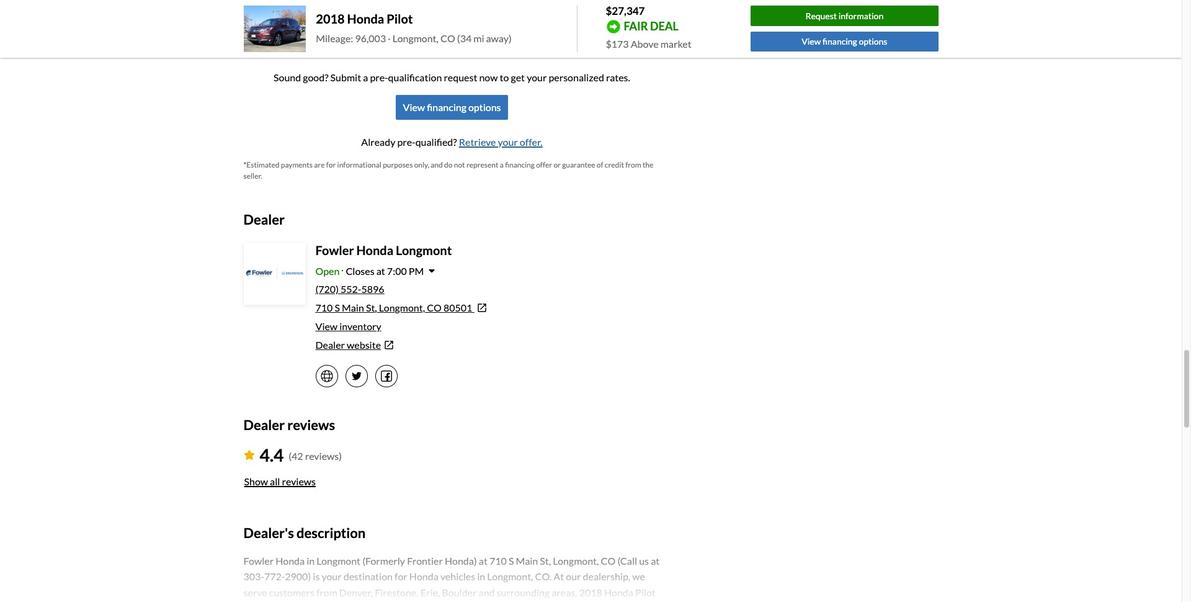 Task type: vqa. For each thing, say whether or not it's contained in the screenshot.
Close ICON
no



Task type: locate. For each thing, give the bounding box(es) containing it.
0 vertical spatial 710
[[316, 302, 333, 313]]

1 vertical spatial view
[[403, 101, 425, 113]]

710 right honda)
[[490, 555, 507, 567]]

1 vertical spatial fowler
[[244, 555, 274, 567]]

1 vertical spatial from
[[317, 587, 338, 598]]

your right get
[[527, 71, 547, 83]]

2018 up the mileage:
[[316, 11, 345, 26]]

mo for 36 mo
[[296, 29, 308, 39]]

2018 inside fowler honda in longmont (formerly frontier honda) at 710 s main st, longmont, co (call us at 303-772-2900) is your destination for honda vehicles in longmont, co. at our dealership, we serve customers from denver, firestone, erie, boulder and surrounding areas.  2018 honda pil
[[580, 587, 603, 598]]

financing down the request information button
[[823, 36, 858, 47]]

1 mo from the left
[[296, 29, 308, 39]]

from
[[626, 160, 642, 169], [317, 587, 338, 598]]

0 vertical spatial for
[[326, 160, 336, 169]]

main left st
[[342, 302, 364, 313]]

main left st,
[[516, 555, 538, 567]]

in up is
[[307, 555, 315, 567]]

0 horizontal spatial for
[[326, 160, 336, 169]]

do
[[444, 160, 453, 169]]

fowler up 303- on the left of page
[[244, 555, 274, 567]]

710 down (720)
[[316, 302, 333, 313]]

surrounding
[[497, 587, 550, 598]]

7:00
[[387, 265, 407, 277]]

main
[[342, 302, 364, 313], [516, 555, 538, 567]]

1 vertical spatial view financing options
[[403, 101, 501, 113]]

at right honda)
[[479, 555, 488, 567]]

2 vertical spatial dealer
[[244, 416, 285, 433]]

s up surrounding
[[509, 555, 514, 567]]

3 mo from the left
[[504, 29, 516, 39]]

co up dealership,
[[601, 555, 616, 567]]

longmont, up surrounding
[[487, 571, 534, 582]]

pilot
[[387, 11, 413, 26]]

1 vertical spatial dealer
[[316, 339, 345, 351]]

s down (720)
[[335, 302, 340, 313]]

dealer down seller. on the left top of the page
[[244, 211, 285, 228]]

loan term
[[244, 2, 282, 13]]

1 horizontal spatial a
[[500, 160, 504, 169]]

0 horizontal spatial view
[[316, 320, 338, 332]]

0 horizontal spatial at
[[377, 265, 385, 277]]

0 horizontal spatial financing
[[427, 101, 467, 113]]

710
[[316, 302, 333, 313], [490, 555, 507, 567]]

a right represent
[[500, 160, 504, 169]]

mo for 72 mo
[[608, 29, 620, 39]]

at right us
[[651, 555, 660, 567]]

is
[[313, 571, 320, 582]]

(34
[[457, 32, 472, 44]]

reviews up 4.4 (42 reviews)
[[287, 416, 335, 433]]

0 horizontal spatial view financing options button
[[396, 95, 509, 120]]

longmont, down pilot
[[393, 32, 439, 44]]

1 horizontal spatial 710
[[490, 555, 507, 567]]

,
[[375, 302, 377, 313]]

longmont,
[[393, 32, 439, 44], [379, 302, 425, 313], [553, 555, 599, 567], [487, 571, 534, 582]]

financing inside *estimated payments are for informational purposes only, and do not represent a financing offer or guarantee of credit from the seller.
[[505, 160, 535, 169]]

*estimated
[[244, 160, 280, 169]]

0 vertical spatial financing
[[823, 36, 858, 47]]

your left offer.
[[498, 136, 518, 147]]

destination
[[344, 571, 393, 582]]

dealer inside dealer website link
[[316, 339, 345, 351]]

fowler up open
[[316, 243, 354, 258]]

1 horizontal spatial for
[[395, 571, 408, 582]]

market
[[661, 38, 692, 49]]

offer.
[[520, 136, 543, 147]]

mo right 48
[[400, 29, 412, 39]]

view down request
[[802, 36, 821, 47]]

$173
[[606, 38, 629, 49]]

at
[[554, 571, 564, 582]]

1 vertical spatial longmont
[[317, 555, 361, 567]]

2 vertical spatial your
[[322, 571, 342, 582]]

honda up 96,003
[[347, 11, 384, 26]]

1 horizontal spatial longmont
[[396, 243, 452, 258]]

1 horizontal spatial 2018
[[580, 587, 603, 598]]

1 horizontal spatial view
[[403, 101, 425, 113]]

retrieve
[[459, 136, 496, 147]]

view financing options button down the request information button
[[751, 32, 939, 52]]

at
[[377, 265, 385, 277], [479, 555, 488, 567], [651, 555, 660, 567]]

mo right 72
[[608, 29, 620, 39]]

0 vertical spatial view
[[802, 36, 821, 47]]

(720)
[[316, 283, 339, 295]]

48
[[388, 29, 398, 39]]

0 horizontal spatial fowler
[[244, 555, 274, 567]]

0 vertical spatial fowler
[[316, 243, 354, 258]]

payments
[[281, 160, 313, 169]]

0 vertical spatial main
[[342, 302, 364, 313]]

1 horizontal spatial fowler
[[316, 243, 354, 258]]

1 vertical spatial pre-
[[398, 136, 416, 147]]

options down information
[[859, 36, 888, 47]]

0 vertical spatial 2018
[[316, 11, 345, 26]]

2 horizontal spatial financing
[[823, 36, 858, 47]]

in
[[307, 555, 315, 567], [477, 571, 486, 582]]

2 horizontal spatial your
[[527, 71, 547, 83]]

0 vertical spatial a
[[363, 71, 368, 83]]

1 vertical spatial options
[[469, 101, 501, 113]]

dealer down view inventory
[[316, 339, 345, 351]]

1 vertical spatial and
[[479, 587, 495, 598]]

0 vertical spatial dealer
[[244, 211, 285, 228]]

1 vertical spatial s
[[509, 555, 514, 567]]

for inside fowler honda in longmont (formerly frontier honda) at 710 s main st, longmont, co (call us at 303-772-2900) is your destination for honda vehicles in longmont, co. at our dealership, we serve customers from denver, firestone, erie, boulder and surrounding areas.  2018 honda pil
[[395, 571, 408, 582]]

1 horizontal spatial financing
[[505, 160, 535, 169]]

2 mo from the left
[[400, 29, 412, 39]]

view financing options
[[802, 36, 888, 47], [403, 101, 501, 113]]

honda)
[[445, 555, 477, 567]]

for up firestone,
[[395, 571, 408, 582]]

1 vertical spatial 710
[[490, 555, 507, 567]]

0 horizontal spatial your
[[322, 571, 342, 582]]

retrieve your offer. link
[[459, 136, 543, 147]]

fowler for fowler honda in longmont (formerly frontier honda) at 710 s main st, longmont, co (call us at 303-772-2900) is your destination for honda vehicles in longmont, co. at our dealership, we serve customers from denver, firestone, erie, boulder and surrounding areas.  2018 honda pil
[[244, 555, 274, 567]]

pm
[[409, 265, 424, 277]]

1 vertical spatial reviews
[[282, 476, 316, 487]]

(720) 552-5896
[[316, 283, 385, 295]]

1 horizontal spatial options
[[859, 36, 888, 47]]

4.4 (42 reviews)
[[260, 445, 342, 466]]

2 horizontal spatial view
[[802, 36, 821, 47]]

honda up 2900)
[[276, 555, 305, 567]]

are
[[314, 160, 325, 169]]

honda up the open closes at 7:00 pm
[[357, 243, 394, 258]]

your right is
[[322, 571, 342, 582]]

from left the the
[[626, 160, 642, 169]]

longmont up is
[[317, 555, 361, 567]]

dealer up 4.4
[[244, 416, 285, 433]]

mo right 60
[[504, 29, 516, 39]]

and
[[431, 160, 443, 169], [479, 587, 495, 598]]

2018 inside 2018 honda pilot mileage: 96,003 · longmont, co (34 mi away)
[[316, 11, 345, 26]]

0 horizontal spatial options
[[469, 101, 501, 113]]

0 vertical spatial options
[[859, 36, 888, 47]]

information
[[839, 10, 884, 21]]

0 horizontal spatial pre-
[[370, 71, 388, 83]]

60 mo
[[492, 29, 516, 39]]

honda inside 2018 honda pilot mileage: 96,003 · longmont, co (34 mi away)
[[347, 11, 384, 26]]

view inventory link
[[316, 320, 382, 332]]

longmont
[[396, 243, 452, 258], [317, 555, 361, 567]]

for right are
[[326, 160, 336, 169]]

(formerly
[[363, 555, 405, 567]]

0 horizontal spatial longmont
[[317, 555, 361, 567]]

sound
[[274, 71, 301, 83]]

1 vertical spatial for
[[395, 571, 408, 582]]

or
[[554, 160, 561, 169]]

view for the topmost view financing options button
[[802, 36, 821, 47]]

1 horizontal spatial your
[[498, 136, 518, 147]]

0 horizontal spatial a
[[363, 71, 368, 83]]

serve
[[244, 587, 267, 598]]

pre- up purposes
[[398, 136, 416, 147]]

5896
[[362, 283, 385, 295]]

submit
[[331, 71, 361, 83]]

96,003
[[355, 32, 386, 44]]

view financing options button down sound good? submit a pre-qualification request now to get your personalized rates.
[[396, 95, 509, 120]]

4 mo from the left
[[608, 29, 620, 39]]

longmont inside fowler honda in longmont (formerly frontier honda) at 710 s main st, longmont, co (call us at 303-772-2900) is your destination for honda vehicles in longmont, co. at our dealership, we serve customers from denver, firestone, erie, boulder and surrounding areas.  2018 honda pil
[[317, 555, 361, 567]]

financing left the offer
[[505, 160, 535, 169]]

st,
[[540, 555, 551, 567]]

2 vertical spatial view
[[316, 320, 338, 332]]

mo for 60 mo
[[504, 29, 516, 39]]

1 vertical spatial financing
[[427, 101, 467, 113]]

co left "80501"
[[427, 302, 442, 313]]

710 s main st , longmont, co 80501
[[316, 302, 473, 313]]

1 horizontal spatial view financing options button
[[751, 32, 939, 52]]

for inside *estimated payments are for informational purposes only, and do not represent a financing offer or guarantee of credit from the seller.
[[326, 160, 336, 169]]

0 horizontal spatial s
[[335, 302, 340, 313]]

mo
[[296, 29, 308, 39], [400, 29, 412, 39], [504, 29, 516, 39], [608, 29, 620, 39]]

0 horizontal spatial from
[[317, 587, 338, 598]]

pre- right submit
[[370, 71, 388, 83]]

not
[[454, 160, 465, 169]]

for
[[326, 160, 336, 169], [395, 571, 408, 582]]

0 horizontal spatial view financing options
[[403, 101, 501, 113]]

purposes
[[383, 160, 413, 169]]

mo for 48 mo
[[400, 29, 412, 39]]

36
[[284, 29, 294, 39]]

to
[[500, 71, 509, 83]]

from down is
[[317, 587, 338, 598]]

fair deal
[[624, 19, 679, 33]]

co inside fowler honda in longmont (formerly frontier honda) at 710 s main st, longmont, co (call us at 303-772-2900) is your destination for honda vehicles in longmont, co. at our dealership, we serve customers from denver, firestone, erie, boulder and surrounding areas.  2018 honda pil
[[601, 555, 616, 567]]

request information
[[806, 10, 884, 21]]

1 vertical spatial a
[[500, 160, 504, 169]]

0 vertical spatial s
[[335, 302, 340, 313]]

st
[[366, 302, 375, 313]]

60
[[492, 29, 502, 39]]

1 horizontal spatial in
[[477, 571, 486, 582]]

view financing options down sound good? submit a pre-qualification request now to get your personalized rates.
[[403, 101, 501, 113]]

a right submit
[[363, 71, 368, 83]]

1 vertical spatial 2018
[[580, 587, 603, 598]]

fowler for fowler honda longmont
[[316, 243, 354, 258]]

fowler inside fowler honda in longmont (formerly frontier honda) at 710 s main st, longmont, co (call us at 303-772-2900) is your destination for honda vehicles in longmont, co. at our dealership, we serve customers from denver, firestone, erie, boulder and surrounding areas.  2018 honda pil
[[244, 555, 274, 567]]

2 vertical spatial financing
[[505, 160, 535, 169]]

already
[[361, 136, 396, 147]]

and left do
[[431, 160, 443, 169]]

0 horizontal spatial main
[[342, 302, 364, 313]]

honda for longmont
[[357, 243, 394, 258]]

at left 7:00
[[377, 265, 385, 277]]

honda down dealership,
[[605, 587, 634, 598]]

fowler
[[316, 243, 354, 258], [244, 555, 274, 567]]

get
[[511, 71, 525, 83]]

in right vehicles
[[477, 571, 486, 582]]

options down now at the left top of the page
[[469, 101, 501, 113]]

1 vertical spatial main
[[516, 555, 538, 567]]

0 vertical spatial from
[[626, 160, 642, 169]]

of
[[597, 160, 604, 169]]

financing for the bottom view financing options button
[[427, 101, 467, 113]]

dealer for dealer reviews
[[244, 416, 285, 433]]

all
[[270, 476, 280, 487]]

financing down sound good? submit a pre-qualification request now to get your personalized rates.
[[427, 101, 467, 113]]

your
[[527, 71, 547, 83], [498, 136, 518, 147], [322, 571, 342, 582]]

(call
[[618, 555, 638, 567]]

1 horizontal spatial main
[[516, 555, 538, 567]]

1 horizontal spatial view financing options
[[802, 36, 888, 47]]

0 horizontal spatial 2018
[[316, 11, 345, 26]]

1 horizontal spatial pre-
[[398, 136, 416, 147]]

and right boulder
[[479, 587, 495, 598]]

a
[[363, 71, 368, 83], [500, 160, 504, 169]]

1 horizontal spatial s
[[509, 555, 514, 567]]

0 vertical spatial view financing options
[[802, 36, 888, 47]]

0 horizontal spatial and
[[431, 160, 443, 169]]

0 vertical spatial and
[[431, 160, 443, 169]]

view financing options down the request information button
[[802, 36, 888, 47]]

view up dealer website
[[316, 320, 338, 332]]

0 horizontal spatial in
[[307, 555, 315, 567]]

options for the bottom view financing options button
[[469, 101, 501, 113]]

1 horizontal spatial and
[[479, 587, 495, 598]]

view down qualification
[[403, 101, 425, 113]]

co left (34
[[441, 32, 455, 44]]

and inside fowler honda in longmont (formerly frontier honda) at 710 s main st, longmont, co (call us at 303-772-2900) is your destination for honda vehicles in longmont, co. at our dealership, we serve customers from denver, firestone, erie, boulder and surrounding areas.  2018 honda pil
[[479, 587, 495, 598]]

reviews
[[287, 416, 335, 433], [282, 476, 316, 487]]

reviews right all
[[282, 476, 316, 487]]

credit
[[605, 160, 624, 169]]

mo right 36
[[296, 29, 308, 39]]

2018 down dealership,
[[580, 587, 603, 598]]

vehicles
[[441, 571, 476, 582]]

2018
[[316, 11, 345, 26], [580, 587, 603, 598]]

2 vertical spatial co
[[601, 555, 616, 567]]

1 horizontal spatial from
[[626, 160, 642, 169]]

caret down image
[[429, 266, 435, 276]]

longmont up pm
[[396, 243, 452, 258]]

0 vertical spatial co
[[441, 32, 455, 44]]



Task type: describe. For each thing, give the bounding box(es) containing it.
the
[[643, 160, 654, 169]]

1 vertical spatial view financing options button
[[396, 95, 509, 120]]

48 mo
[[388, 29, 412, 39]]

dealer's
[[244, 525, 294, 541]]

s inside fowler honda in longmont (formerly frontier honda) at 710 s main st, longmont, co (call us at 303-772-2900) is your destination for honda vehicles in longmont, co. at our dealership, we serve customers from denver, firestone, erie, boulder and surrounding areas.  2018 honda pil
[[509, 555, 514, 567]]

longmont, inside 2018 honda pilot mileage: 96,003 · longmont, co (34 mi away)
[[393, 32, 439, 44]]

303-
[[244, 571, 264, 582]]

financing for the topmost view financing options button
[[823, 36, 858, 47]]

from inside fowler honda in longmont (formerly frontier honda) at 710 s main st, longmont, co (call us at 303-772-2900) is your destination for honda vehicles in longmont, co. at our dealership, we serve customers from denver, firestone, erie, boulder and surrounding areas.  2018 honda pil
[[317, 587, 338, 598]]

view inventory
[[316, 320, 382, 332]]

options for the topmost view financing options button
[[859, 36, 888, 47]]

longmont, right ,
[[379, 302, 425, 313]]

710 inside fowler honda in longmont (formerly frontier honda) at 710 s main st, longmont, co (call us at 303-772-2900) is your destination for honda vehicles in longmont, co. at our dealership, we serve customers from denver, firestone, erie, boulder and surrounding areas.  2018 honda pil
[[490, 555, 507, 567]]

show all reviews button
[[244, 468, 317, 496]]

2 horizontal spatial at
[[651, 555, 660, 567]]

star image
[[244, 450, 255, 460]]

72 mo
[[597, 29, 620, 39]]

0 vertical spatial in
[[307, 555, 315, 567]]

·
[[388, 32, 391, 44]]

customers
[[269, 587, 315, 598]]

0 horizontal spatial 710
[[316, 302, 333, 313]]

firestone,
[[375, 587, 419, 598]]

away)
[[486, 32, 512, 44]]

fowler honda longmont image
[[245, 244, 304, 304]]

0 vertical spatial view financing options button
[[751, 32, 939, 52]]

honda for in
[[276, 555, 305, 567]]

show
[[244, 476, 268, 487]]

open
[[316, 265, 340, 277]]

1 vertical spatial in
[[477, 571, 486, 582]]

only,
[[414, 160, 430, 169]]

honda for pilot
[[347, 11, 384, 26]]

seller.
[[244, 171, 263, 180]]

offer
[[536, 160, 552, 169]]

72
[[597, 29, 607, 39]]

good?
[[303, 71, 329, 83]]

dealer reviews
[[244, 416, 335, 433]]

0 vertical spatial pre-
[[370, 71, 388, 83]]

open closes at 7:00 pm
[[316, 265, 424, 277]]

1 vertical spatial co
[[427, 302, 442, 313]]

reviews)
[[305, 450, 342, 462]]

request
[[806, 10, 837, 21]]

dealer website link
[[316, 338, 661, 353]]

now
[[479, 71, 498, 83]]

above
[[631, 38, 659, 49]]

(720) 552-5896 link
[[316, 283, 385, 295]]

main inside fowler honda in longmont (formerly frontier honda) at 710 s main st, longmont, co (call us at 303-772-2900) is your destination for honda vehicles in longmont, co. at our dealership, we serve customers from denver, firestone, erie, boulder and surrounding areas.  2018 honda pil
[[516, 555, 538, 567]]

rates.
[[606, 71, 631, 83]]

already pre-qualified? retrieve your offer.
[[361, 136, 543, 147]]

from inside *estimated payments are for informational purposes only, and do not represent a financing offer or guarantee of credit from the seller.
[[626, 160, 642, 169]]

represent
[[467, 160, 499, 169]]

1 horizontal spatial at
[[479, 555, 488, 567]]

loan
[[244, 2, 262, 13]]

request information button
[[751, 6, 939, 26]]

fair
[[624, 19, 648, 33]]

longmont, up the our at the left bottom of the page
[[553, 555, 599, 567]]

frontier
[[407, 555, 443, 567]]

co.
[[535, 571, 552, 582]]

reviews inside button
[[282, 476, 316, 487]]

and inside *estimated payments are for informational purposes only, and do not represent a financing offer or guarantee of credit from the seller.
[[431, 160, 443, 169]]

closes
[[346, 265, 375, 277]]

sound good? submit a pre-qualification request now to get your personalized rates.
[[274, 71, 631, 83]]

website
[[347, 339, 381, 351]]

772-
[[264, 571, 285, 582]]

2900)
[[285, 571, 311, 582]]

show all reviews
[[244, 476, 316, 487]]

0 vertical spatial longmont
[[396, 243, 452, 258]]

your inside fowler honda in longmont (formerly frontier honda) at 710 s main st, longmont, co (call us at 303-772-2900) is your destination for honda vehicles in longmont, co. at our dealership, we serve customers from denver, firestone, erie, boulder and surrounding areas.  2018 honda pil
[[322, 571, 342, 582]]

2018 honda pilot mileage: 96,003 · longmont, co (34 mi away)
[[316, 11, 512, 44]]

us
[[639, 555, 649, 567]]

2018 honda pilot image
[[244, 5, 306, 52]]

$27,347
[[606, 4, 645, 17]]

qualified?
[[416, 136, 457, 147]]

boulder
[[442, 587, 477, 598]]

fowler honda longmont link
[[316, 243, 452, 258]]

our
[[566, 571, 581, 582]]

fowler honda longmont
[[316, 243, 452, 258]]

view financing options for the topmost view financing options button
[[802, 36, 888, 47]]

552-
[[341, 283, 362, 295]]

guarantee
[[563, 160, 596, 169]]

fowler honda in longmont (formerly frontier honda) at 710 s main st, longmont, co (call us at 303-772-2900) is your destination for honda vehicles in longmont, co. at our dealership, we serve customers from denver, firestone, erie, boulder and surrounding areas.  2018 honda pil
[[244, 555, 661, 602]]

36 mo
[[284, 29, 308, 39]]

honda down frontier
[[410, 571, 439, 582]]

mi
[[474, 32, 484, 44]]

deal
[[650, 19, 679, 33]]

4.4
[[260, 445, 284, 466]]

we
[[633, 571, 645, 582]]

0 vertical spatial your
[[527, 71, 547, 83]]

a inside *estimated payments are for informational purposes only, and do not represent a financing offer or guarantee of credit from the seller.
[[500, 160, 504, 169]]

$173 above market
[[606, 38, 692, 49]]

co inside 2018 honda pilot mileage: 96,003 · longmont, co (34 mi away)
[[441, 32, 455, 44]]

dealer for dealer
[[244, 211, 285, 228]]

denver,
[[339, 587, 373, 598]]

1 vertical spatial your
[[498, 136, 518, 147]]

areas.
[[552, 587, 578, 598]]

80501
[[444, 302, 473, 313]]

dealership,
[[583, 571, 631, 582]]

0 vertical spatial reviews
[[287, 416, 335, 433]]

*estimated payments are for informational purposes only, and do not represent a financing offer or guarantee of credit from the seller.
[[244, 160, 654, 180]]

qualification
[[388, 71, 442, 83]]

view financing options for the bottom view financing options button
[[403, 101, 501, 113]]

term
[[264, 2, 282, 13]]

request
[[444, 71, 478, 83]]

view for the bottom view financing options button
[[403, 101, 425, 113]]

dealer for dealer website
[[316, 339, 345, 351]]



